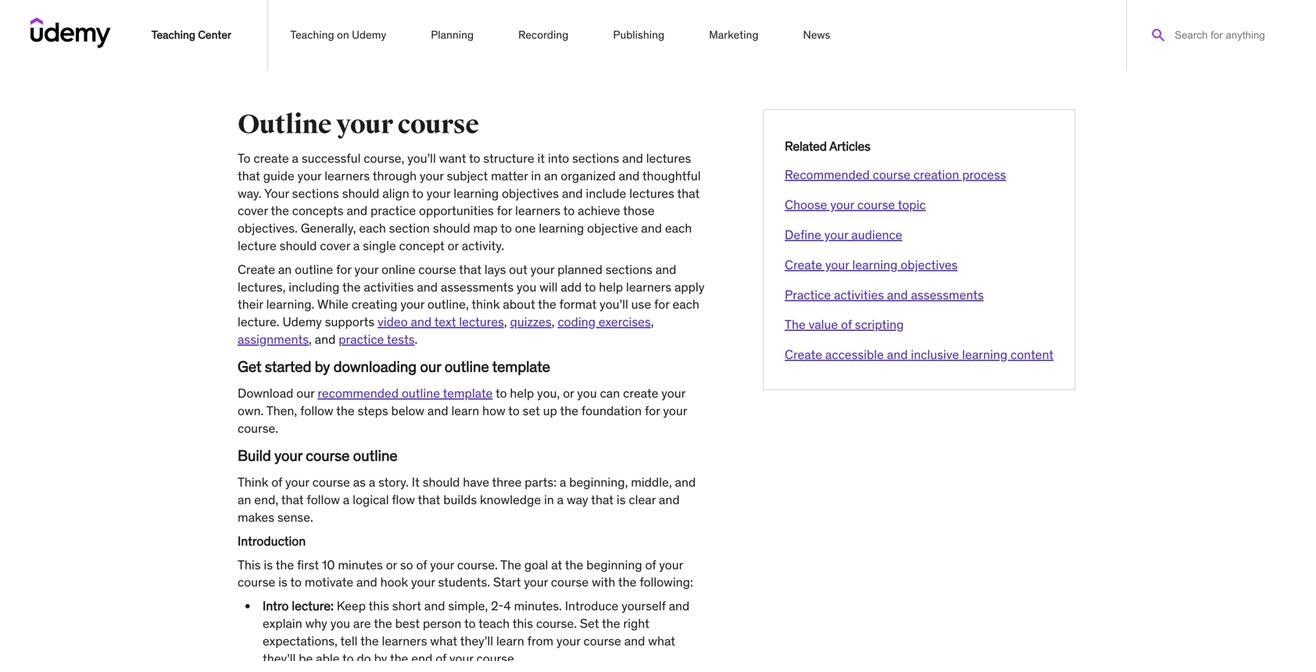 Task type: describe. For each thing, give the bounding box(es) containing it.
course. down teach
[[476, 651, 517, 662]]

and up include
[[619, 168, 640, 184]]

beginning,
[[569, 475, 628, 491]]

supports
[[325, 314, 374, 330]]

1 vertical spatial cover
[[320, 238, 350, 254]]

that down it on the bottom left of the page
[[418, 492, 440, 508]]

recommended outline template link
[[318, 386, 493, 402]]

and up generally,
[[347, 203, 367, 219]]

why
[[305, 616, 327, 632]]

flow
[[392, 492, 415, 508]]

learning down subject
[[454, 185, 499, 201]]

for right use
[[654, 297, 669, 313]]

publishing link
[[612, 20, 665, 51]]

a right parts:
[[560, 475, 566, 491]]

lecture:
[[292, 599, 334, 615]]

0 horizontal spatial they'll
[[263, 651, 296, 662]]

to down simple,
[[464, 616, 476, 632]]

you inside create an outline for your online course that lays out your planned sections and lectures, including the activities and assessments you will add to help learners apply their learning. while creating your outline, think about the format you'll use for each lecture. udemy supports
[[517, 279, 536, 295]]

the right 'set'
[[602, 616, 620, 632]]

want
[[439, 150, 466, 166]]

and up the .
[[411, 314, 432, 330]]

tell
[[340, 634, 358, 650]]

can
[[600, 386, 620, 402]]

structure
[[483, 150, 534, 166]]

motivate
[[305, 575, 353, 591]]

news
[[803, 28, 830, 42]]

exercises
[[599, 314, 651, 330]]

, left coding
[[552, 314, 555, 330]]

lecture
[[238, 238, 277, 254]]

teach
[[478, 616, 510, 632]]

you'll inside the to create a successful course, you'll want to structure it into sections and lectures that guide your learners through your subject matter in an organized and thoughtful way. your sections should align to your learning objectives and include lectures that cover the concepts and practice opportunities for learners to achieve those objectives. generally, each section should map to one learning objective and each lecture should cover a single concept or activity.
[[407, 150, 436, 166]]

should down opportunities
[[433, 220, 470, 236]]

each inside create an outline for your online course that lays out your planned sections and lectures, including the activities and assessments you will add to help learners apply their learning. while creating your outline, think about the format you'll use for each lecture. udemy supports
[[672, 297, 699, 313]]

learning.
[[266, 297, 314, 313]]

a left 'single'
[[353, 238, 360, 254]]

and down organized
[[562, 185, 583, 201]]

get
[[238, 357, 261, 376]]

0 horizontal spatial is
[[264, 557, 273, 573]]

a left "way"
[[557, 492, 564, 508]]

and right the middle,
[[675, 475, 696, 491]]

of up end,
[[271, 475, 282, 491]]

your up video
[[400, 297, 424, 313]]

your down goal
[[524, 575, 548, 591]]

to up subject
[[469, 150, 480, 166]]

your down 'single'
[[354, 262, 378, 278]]

of inside keep this short and simple, 2-4 minutes. introduce yourself and explain why you are the best person to teach this course. set the right expectations, tell the learners what they'll learn from your course and what they'll be able to do by the end of your course.
[[436, 651, 446, 662]]

generally,
[[301, 220, 356, 236]]

and down right on the bottom left of page
[[624, 634, 645, 650]]

create an outline for your online course that lays out your planned sections and lectures, including the activities and assessments you will add to help learners apply their learning. while creating your outline, think about the format you'll use for each lecture. udemy supports
[[238, 262, 704, 330]]

to help you, or you can create your own.
[[238, 386, 685, 419]]

build
[[238, 447, 271, 465]]

end,
[[254, 492, 278, 508]]

the inside think of your course as a story. it should have three parts: a beginning, middle, and an end, that follow a logical flow that builds knowledge in a way that is clear and makes sense. introduction this is the first 10 minutes or so of your course. the goal at the beginning of your course is to motivate and hook your students. start your course with the following:
[[500, 557, 521, 573]]

lectures inside video and text lectures , quizzes , coding exercises , assignments , and practice tests .
[[459, 314, 504, 330]]

your down 'set'
[[556, 634, 580, 650]]

of right so
[[416, 557, 427, 573]]

learning left content
[[962, 347, 1007, 363]]

own.
[[238, 403, 264, 419]]

your right 'build'
[[274, 447, 302, 465]]

udemy logo image
[[30, 18, 111, 48]]

the up do
[[360, 634, 379, 650]]

include
[[586, 185, 626, 201]]

learn inside the then, follow the steps below and learn how to set up the foundation for your course.
[[451, 403, 479, 419]]

scripting
[[855, 317, 904, 333]]

objective
[[587, 220, 638, 236]]

create accessible and inclusive learning content link
[[785, 347, 1054, 363]]

do
[[357, 651, 371, 662]]

that down beginning,
[[591, 492, 614, 508]]

center
[[198, 28, 231, 42]]

, down about
[[504, 314, 507, 330]]

and up thoughtful
[[622, 150, 643, 166]]

expectations,
[[263, 634, 338, 650]]

create accessible and inclusive learning content
[[785, 347, 1054, 363]]

a up guide in the left of the page
[[292, 150, 299, 166]]

practice inside video and text lectures , quizzes , coding exercises , assignments , and practice tests .
[[339, 332, 384, 348]]

beginning
[[586, 557, 642, 573]]

to inside think of your course as a story. it should have three parts: a beginning, middle, and an end, that follow a logical flow that builds knowledge in a way that is clear and makes sense. introduction this is the first 10 minutes or so of your course. the goal at the beginning of your course is to motivate and hook your students. start your course with the following:
[[290, 575, 302, 591]]

related articles
[[785, 138, 870, 154]]

in inside think of your course as a story. it should have three parts: a beginning, middle, and an end, that follow a logical flow that builds knowledge in a way that is clear and makes sense. introduction this is the first 10 minutes or so of your course. the goal at the beginning of your course is to motivate and hook your students. start your course with the following:
[[544, 492, 554, 508]]

0 horizontal spatial this
[[369, 599, 389, 615]]

related
[[785, 138, 827, 154]]

learners up one
[[515, 203, 560, 219]]

help inside create an outline for your online course that lays out your planned sections and lectures, including the activities and assessments you will add to help learners apply their learning. while creating your outline, think about the format you'll use for each lecture. udemy supports
[[599, 279, 623, 295]]

coding exercises link
[[558, 314, 651, 330]]

practice activities and assessments
[[785, 287, 984, 303]]

to down tell
[[342, 651, 354, 662]]

teaching for teaching on udemy
[[290, 28, 334, 42]]

define your audience link
[[785, 227, 902, 243]]

your up define your audience link
[[830, 197, 854, 213]]

out
[[509, 262, 527, 278]]

knowledge
[[480, 492, 541, 508]]

0 horizontal spatial our
[[296, 386, 315, 402]]

the right are
[[374, 616, 392, 632]]

activities inside create an outline for your online course that lays out your planned sections and lectures, including the activities and assessments you will add to help learners apply their learning. while creating your outline, think about the format you'll use for each lecture. udemy supports
[[364, 279, 414, 295]]

1 horizontal spatial is
[[278, 575, 287, 591]]

for up including at the left top of the page
[[336, 262, 351, 278]]

logical
[[353, 492, 389, 508]]

parts:
[[525, 475, 557, 491]]

activity.
[[462, 238, 504, 254]]

creation
[[913, 167, 959, 183]]

and up apply
[[655, 262, 676, 278]]

course inside keep this short and simple, 2-4 minutes. introduce yourself and explain why you are the best person to teach this course. set the right expectations, tell the learners what they'll learn from your course and what they'll be able to do by the end of your course.
[[583, 634, 621, 650]]

your right define
[[824, 227, 848, 243]]

the value of scripting
[[785, 317, 904, 333]]

or inside the to create a successful course, you'll want to structure it into sections and lectures that guide your learners through your subject matter in an organized and thoughtful way. your sections should align to your learning objectives and include lectures that cover the concepts and practice opportunities for learners to achieve those objectives. generally, each section should map to one learning objective and each lecture should cover a single concept or activity.
[[447, 238, 459, 254]]

create for create accessible and inclusive learning content
[[785, 347, 822, 363]]

sections inside create an outline for your online course that lays out your planned sections and lectures, including the activities and assessments you will add to help learners apply their learning. while creating your outline, think about the format you'll use for each lecture. udemy supports
[[605, 262, 652, 278]]

and down scripting
[[887, 347, 908, 363]]

sense.
[[277, 510, 313, 526]]

udemy inside the teaching on udemy link
[[352, 28, 386, 42]]

downloading
[[333, 357, 417, 376]]

1 horizontal spatial objectives
[[901, 257, 958, 273]]

from
[[527, 634, 553, 650]]

simple,
[[448, 599, 488, 615]]

articles
[[829, 138, 870, 154]]

the left first
[[276, 557, 294, 573]]

outline up to help you, or you can create your own. on the bottom of the page
[[444, 357, 489, 376]]

section
[[389, 220, 430, 236]]

to inside the then, follow the steps below and learn how to set up the foundation for your course.
[[508, 403, 520, 419]]

, up started
[[309, 332, 312, 348]]

video and text lectures , quizzes , coding exercises , assignments , and practice tests .
[[238, 314, 654, 348]]

set
[[580, 616, 599, 632]]

makes
[[238, 510, 274, 526]]

that up way.
[[238, 168, 260, 184]]

and up 'outline,' on the top
[[417, 279, 438, 295]]

have
[[463, 475, 489, 491]]

objectives.
[[238, 220, 298, 236]]

that down thoughtful
[[677, 185, 700, 201]]

should left align
[[342, 185, 379, 201]]

this
[[238, 557, 261, 573]]

your down define your audience
[[825, 257, 849, 273]]

to inside create an outline for your online course that lays out your planned sections and lectures, including the activities and assessments you will add to help learners apply their learning. while creating your outline, think about the format you'll use for each lecture. udemy supports
[[584, 279, 596, 295]]

of up following:
[[645, 557, 656, 573]]

each down thoughtful
[[665, 220, 692, 236]]

following:
[[640, 575, 693, 591]]

1 horizontal spatial our
[[420, 357, 441, 376]]

by inside keep this short and simple, 2-4 minutes. introduce yourself and explain why you are the best person to teach this course. set the right expectations, tell the learners what they'll learn from your course and what they'll be able to do by the end of your course.
[[374, 651, 387, 662]]

1 vertical spatial template
[[443, 386, 493, 402]]

through
[[373, 168, 417, 184]]

udemy inside create an outline for your online course that lays out your planned sections and lectures, including the activities and assessments you will add to help learners apply their learning. while creating your outline, think about the format you'll use for each lecture. udemy supports
[[283, 314, 322, 330]]

intro lecture:
[[263, 599, 334, 615]]

into
[[548, 150, 569, 166]]

should inside think of your course as a story. it should have three parts: a beginning, middle, and an end, that follow a logical flow that builds knowledge in a way that is clear and makes sense. introduction this is the first 10 minutes or so of your course. the goal at the beginning of your course is to motivate and hook your students. start your course with the following:
[[423, 475, 460, 491]]

about
[[503, 297, 535, 313]]

download our recommended outline template
[[238, 386, 493, 402]]

news link
[[802, 20, 831, 51]]

the value of scripting link
[[785, 317, 904, 333]]

learning down audience
[[852, 257, 898, 273]]

your inside the then, follow the steps below and learn how to set up the foundation for your course.
[[663, 403, 687, 419]]

planned
[[557, 262, 602, 278]]

learners inside keep this short and simple, 2-4 minutes. introduce yourself and explain why you are the best person to teach this course. set the right expectations, tell the learners what they'll learn from your course and what they'll be able to do by the end of your course.
[[382, 634, 427, 650]]

or inside think of your course as a story. it should have three parts: a beginning, middle, and an end, that follow a logical flow that builds knowledge in a way that is clear and makes sense. introduction this is the first 10 minutes or so of your course. the goal at the beginning of your course is to motivate and hook your students. start your course with the following:
[[386, 557, 397, 573]]

or inside to help you, or you can create your own.
[[563, 386, 574, 402]]

create for create an outline for your online course that lays out your planned sections and lectures, including the activities and assessments you will add to help learners apply their learning. while creating your outline, think about the format you'll use for each lecture. udemy supports
[[238, 262, 275, 278]]

how
[[482, 403, 505, 419]]

introduction
[[238, 534, 306, 550]]

your down person
[[449, 651, 473, 662]]

the down recommended
[[336, 403, 355, 419]]

that up sense.
[[281, 492, 304, 508]]

should down generally,
[[280, 238, 317, 254]]

to left achieve
[[563, 203, 575, 219]]

outline up as
[[353, 447, 397, 465]]

the down beginning
[[618, 575, 637, 591]]

and up scripting
[[887, 287, 908, 303]]

concepts
[[292, 203, 344, 219]]

a right as
[[369, 475, 375, 491]]

learning right one
[[539, 220, 584, 236]]

your down successful
[[297, 168, 321, 184]]

Search for anything text field
[[1158, 26, 1287, 45]]

process
[[962, 167, 1006, 183]]

1 vertical spatial this
[[512, 616, 533, 632]]

for inside the to create a successful course, you'll want to structure it into sections and lectures that guide your learners through your subject matter in an organized and thoughtful way. your sections should align to your learning objectives and include lectures that cover the concepts and practice opportunities for learners to achieve those objectives. generally, each section should map to one learning objective and each lecture should cover a single concept or activity.
[[497, 203, 512, 219]]

and down supports
[[315, 332, 336, 348]]

of right value
[[841, 317, 852, 333]]

short
[[392, 599, 421, 615]]

it
[[412, 475, 420, 491]]

video
[[377, 314, 408, 330]]

and down minutes
[[356, 575, 377, 591]]



Task type: locate. For each thing, give the bounding box(es) containing it.
to
[[238, 150, 250, 166]]

0 vertical spatial cover
[[238, 203, 268, 219]]

follow
[[300, 403, 333, 419], [307, 492, 340, 508]]

an down into
[[544, 168, 558, 184]]

achieve
[[578, 203, 620, 219]]

1 horizontal spatial by
[[374, 651, 387, 662]]

1 teaching from the left
[[152, 28, 195, 42]]

template up the then, follow the steps below and learn how to set up the foundation for your course.
[[443, 386, 493, 402]]

1 horizontal spatial the
[[785, 317, 806, 333]]

recording link
[[517, 20, 569, 51]]

0 vertical spatial lectures
[[646, 150, 691, 166]]

you up about
[[517, 279, 536, 295]]

audience
[[851, 227, 902, 243]]

1 vertical spatial they'll
[[263, 651, 296, 662]]

teaching for teaching center
[[152, 28, 195, 42]]

steps
[[358, 403, 388, 419]]

course. inside the then, follow the steps below and learn how to set up the foundation for your course.
[[238, 421, 278, 437]]

the right up
[[560, 403, 578, 419]]

10
[[322, 557, 335, 573]]

objectives down matter
[[502, 185, 559, 201]]

quizzes
[[510, 314, 552, 330]]

create inside the to create a successful course, you'll want to structure it into sections and lectures that guide your learners through your subject matter in an organized and thoughtful way. your sections should align to your learning objectives and include lectures that cover the concepts and practice opportunities for learners to achieve those objectives. generally, each section should map to one learning objective and each lecture should cover a single concept or activity.
[[254, 150, 289, 166]]

help down planned
[[599, 279, 623, 295]]

objectives up "practice activities and assessments"
[[901, 257, 958, 273]]

0 horizontal spatial you'll
[[407, 150, 436, 166]]

1 vertical spatial lectures
[[629, 185, 674, 201]]

get started by downloading our outline template
[[238, 357, 550, 376]]

.
[[415, 332, 418, 348]]

assignments
[[238, 332, 309, 348]]

practice tests link
[[339, 332, 415, 348]]

1 horizontal spatial you'll
[[600, 297, 628, 313]]

create inside to help you, or you can create your own.
[[623, 386, 658, 402]]

1 horizontal spatial this
[[512, 616, 533, 632]]

three
[[492, 475, 522, 491]]

the left end
[[390, 651, 408, 662]]

for up map
[[497, 203, 512, 219]]

1 vertical spatial our
[[296, 386, 315, 402]]

1 vertical spatial practice
[[339, 332, 384, 348]]

1 vertical spatial an
[[278, 262, 292, 278]]

0 vertical spatial sections
[[572, 150, 619, 166]]

2 vertical spatial you
[[330, 616, 350, 632]]

1 vertical spatial you
[[577, 386, 597, 402]]

concept
[[399, 238, 444, 254]]

format
[[559, 297, 597, 313]]

by
[[315, 357, 330, 376], [374, 651, 387, 662]]

is up intro
[[278, 575, 287, 591]]

udemy
[[352, 28, 386, 42], [283, 314, 322, 330]]

learners inside create an outline for your online course that lays out your planned sections and lectures, including the activities and assessments you will add to help learners apply their learning. while creating your outline, think about the format you'll use for each lecture. udemy supports
[[626, 279, 671, 295]]

outline up below
[[402, 386, 440, 402]]

1 vertical spatial or
[[563, 386, 574, 402]]

your down so
[[411, 575, 435, 591]]

1 vertical spatial is
[[264, 557, 273, 573]]

course. up from on the bottom left of page
[[536, 616, 577, 632]]

1 horizontal spatial teaching
[[290, 28, 334, 42]]

0 vertical spatial follow
[[300, 403, 333, 419]]

planning link
[[430, 20, 474, 51]]

align
[[382, 185, 409, 201]]

they'll down expectations, at the left bottom of the page
[[263, 651, 296, 662]]

follow inside think of your course as a story. it should have three parts: a beginning, middle, and an end, that follow a logical flow that builds knowledge in a way that is clear and makes sense. introduction this is the first 10 minutes or so of your course. the goal at the beginning of your course is to motivate and hook your students. start your course with the following:
[[307, 492, 340, 508]]

started
[[265, 357, 311, 376]]

course inside create an outline for your online course that lays out your planned sections and lectures, including the activities and assessments you will add to help learners apply their learning. while creating your outline, think about the format you'll use for each lecture. udemy supports
[[418, 262, 456, 278]]

keep
[[337, 599, 366, 615]]

accessible
[[825, 347, 884, 363]]

single
[[363, 238, 396, 254]]

think
[[238, 475, 268, 491]]

an inside the to create a successful course, you'll want to structure it into sections and lectures that guide your learners through your subject matter in an organized and thoughtful way. your sections should align to your learning objectives and include lectures that cover the concepts and practice opportunities for learners to achieve those objectives. generally, each section should map to one learning objective and each lecture should cover a single concept or activity.
[[544, 168, 558, 184]]

teaching inside the teaching on udemy link
[[290, 28, 334, 42]]

and down those
[[641, 220, 662, 236]]

0 horizontal spatial by
[[315, 357, 330, 376]]

create right can
[[623, 386, 658, 402]]

0 horizontal spatial learn
[[451, 403, 479, 419]]

start
[[493, 575, 521, 591]]

is left clear
[[617, 492, 626, 508]]

0 vertical spatial practice
[[370, 203, 416, 219]]

teaching on udemy link
[[290, 20, 387, 51]]

you'll left the want
[[407, 150, 436, 166]]

create up guide in the left of the page
[[254, 150, 289, 166]]

your up course,
[[336, 109, 393, 141]]

0 horizontal spatial in
[[531, 168, 541, 184]]

follow right the then,
[[300, 403, 333, 419]]

you inside keep this short and simple, 2-4 minutes. introduce yourself and explain why you are the best person to teach this course. set the right expectations, tell the learners what they'll learn from your course and what they'll be able to do by the end of your course.
[[330, 616, 350, 632]]

0 vertical spatial help
[[599, 279, 623, 295]]

1 vertical spatial in
[[544, 492, 554, 508]]

practice down supports
[[339, 332, 384, 348]]

2 what from the left
[[648, 634, 675, 650]]

the inside the to create a successful course, you'll want to structure it into sections and lectures that guide your learners through your subject matter in an organized and thoughtful way. your sections should align to your learning objectives and include lectures that cover the concepts and practice opportunities for learners to achieve those objectives. generally, each section should map to one learning objective and each lecture should cover a single concept or activity.
[[271, 203, 289, 219]]

1 horizontal spatial assessments
[[911, 287, 984, 303]]

a left logical
[[343, 492, 350, 508]]

they'll down teach
[[460, 634, 493, 650]]

your right foundation
[[663, 403, 687, 419]]

learn left how at bottom
[[451, 403, 479, 419]]

and down the middle,
[[659, 492, 680, 508]]

1 horizontal spatial or
[[447, 238, 459, 254]]

1 horizontal spatial an
[[278, 262, 292, 278]]

create for create your learning objectives
[[785, 257, 822, 273]]

your down build your course outline
[[285, 475, 309, 491]]

quizzes link
[[510, 314, 552, 330]]

create down value
[[785, 347, 822, 363]]

your right can
[[661, 386, 685, 402]]

0 horizontal spatial teaching
[[152, 28, 195, 42]]

create inside create an outline for your online course that lays out your planned sections and lectures, including the activities and assessments you will add to help learners apply their learning. while creating your outline, think about the format you'll use for each lecture. udemy supports
[[238, 262, 275, 278]]

yourself
[[621, 599, 666, 615]]

explain
[[263, 616, 302, 632]]

follow inside the then, follow the steps below and learn how to set up the foundation for your course.
[[300, 403, 333, 419]]

and up person
[[424, 599, 445, 615]]

0 vertical spatial learn
[[451, 403, 479, 419]]

2 horizontal spatial is
[[617, 492, 626, 508]]

is right the this
[[264, 557, 273, 573]]

of right end
[[436, 651, 446, 662]]

teaching
[[152, 28, 195, 42], [290, 28, 334, 42]]

use
[[631, 297, 651, 313]]

in inside the to create a successful course, you'll want to structure it into sections and lectures that guide your learners through your subject matter in an organized and thoughtful way. your sections should align to your learning objectives and include lectures that cover the concepts and practice opportunities for learners to achieve those objectives. generally, each section should map to one learning objective and each lecture should cover a single concept or activity.
[[531, 168, 541, 184]]

in
[[531, 168, 541, 184], [544, 492, 554, 508]]

your up following:
[[659, 557, 683, 573]]

our up recommended outline template "link"
[[420, 357, 441, 376]]

0 vertical spatial in
[[531, 168, 541, 184]]

sections up use
[[605, 262, 652, 278]]

then,
[[266, 403, 297, 419]]

1 vertical spatial the
[[500, 557, 521, 573]]

up
[[543, 403, 557, 419]]

builds
[[443, 492, 477, 508]]

0 vertical spatial our
[[420, 357, 441, 376]]

0 vertical spatial template
[[492, 357, 550, 376]]

and right below
[[427, 403, 448, 419]]

outline,
[[427, 297, 469, 313]]

1 horizontal spatial cover
[[320, 238, 350, 254]]

your up will
[[530, 262, 554, 278]]

outline inside create an outline for your online course that lays out your planned sections and lectures, including the activities and assessments you will add to help learners apply their learning. while creating your outline, think about the format you'll use for each lecture. udemy supports
[[295, 262, 333, 278]]

your up opportunities
[[426, 185, 450, 201]]

guide
[[263, 168, 294, 184]]

create
[[254, 150, 289, 166], [623, 386, 658, 402]]

the
[[271, 203, 289, 219], [342, 279, 361, 295], [538, 297, 556, 313], [336, 403, 355, 419], [560, 403, 578, 419], [276, 557, 294, 573], [565, 557, 583, 573], [618, 575, 637, 591], [374, 616, 392, 632], [602, 616, 620, 632], [360, 634, 379, 650], [390, 651, 408, 662]]

one
[[515, 220, 536, 236]]

0 vertical spatial objectives
[[502, 185, 559, 201]]

course. down own.
[[238, 421, 278, 437]]

2 vertical spatial an
[[238, 492, 251, 508]]

1 vertical spatial sections
[[292, 185, 339, 201]]

keep this short and simple, 2-4 minutes. introduce yourself and explain why you are the best person to teach this course. set the right expectations, tell the learners what they'll learn from your course and what they'll be able to do by the end of your course.
[[263, 599, 690, 662]]

0 vertical spatial you
[[517, 279, 536, 295]]

template up you, at left
[[492, 357, 550, 376]]

0 horizontal spatial create
[[254, 150, 289, 166]]

or left activity.
[[447, 238, 459, 254]]

1 horizontal spatial help
[[599, 279, 623, 295]]

choose your course topic
[[785, 197, 926, 213]]

1 vertical spatial create
[[623, 386, 658, 402]]

those
[[623, 203, 655, 219]]

2 horizontal spatial an
[[544, 168, 558, 184]]

cover
[[238, 203, 268, 219], [320, 238, 350, 254]]

0 vertical spatial an
[[544, 168, 558, 184]]

2 horizontal spatial you
[[577, 386, 597, 402]]

define your audience
[[785, 227, 902, 243]]

0 vertical spatial they'll
[[460, 634, 493, 650]]

your down the want
[[420, 168, 444, 184]]

the up while
[[342, 279, 361, 295]]

and down following:
[[669, 599, 690, 615]]

assignments link
[[238, 332, 309, 348]]

0 vertical spatial by
[[315, 357, 330, 376]]

creating
[[351, 297, 397, 313]]

2 vertical spatial lectures
[[459, 314, 504, 330]]

practice inside the to create a successful course, you'll want to structure it into sections and lectures that guide your learners through your subject matter in an organized and thoughtful way. your sections should align to your learning objectives and include lectures that cover the concepts and practice opportunities for learners to achieve those objectives. generally, each section should map to one learning objective and each lecture should cover a single concept or activity.
[[370, 203, 416, 219]]

2-
[[491, 599, 504, 615]]

way
[[567, 492, 588, 508]]

0 horizontal spatial what
[[430, 634, 457, 650]]

think
[[472, 297, 500, 313]]

to
[[469, 150, 480, 166], [412, 185, 423, 201], [563, 203, 575, 219], [500, 220, 512, 236], [584, 279, 596, 295], [495, 386, 507, 402], [508, 403, 520, 419], [290, 575, 302, 591], [464, 616, 476, 632], [342, 651, 354, 662]]

practice
[[370, 203, 416, 219], [339, 332, 384, 348]]

help inside to help you, or you can create your own.
[[510, 386, 534, 402]]

an inside create an outline for your online course that lays out your planned sections and lectures, including the activities and assessments you will add to help learners apply their learning. while creating your outline, think about the format you'll use for each lecture. udemy supports
[[278, 262, 292, 278]]

2 vertical spatial or
[[386, 557, 397, 573]]

1 horizontal spatial what
[[648, 634, 675, 650]]

to right align
[[412, 185, 423, 201]]

0 vertical spatial udemy
[[352, 28, 386, 42]]

0 vertical spatial the
[[785, 317, 806, 333]]

a
[[292, 150, 299, 166], [353, 238, 360, 254], [369, 475, 375, 491], [560, 475, 566, 491], [343, 492, 350, 508], [557, 492, 564, 508]]

0 horizontal spatial cover
[[238, 203, 268, 219]]

2 vertical spatial sections
[[605, 262, 652, 278]]

0 vertical spatial or
[[447, 238, 459, 254]]

0 horizontal spatial udemy
[[283, 314, 322, 330]]

your inside to help you, or you can create your own.
[[661, 386, 685, 402]]

learners down successful
[[324, 168, 370, 184]]

the down will
[[538, 297, 556, 313]]

best
[[395, 616, 420, 632]]

as
[[353, 475, 366, 491]]

outline your course
[[238, 109, 479, 141]]

0 vertical spatial this
[[369, 599, 389, 615]]

by right started
[[315, 357, 330, 376]]

1 vertical spatial objectives
[[901, 257, 958, 273]]

learn inside keep this short and simple, 2-4 minutes. introduce yourself and explain why you are the best person to teach this course. set the right expectations, tell the learners what they'll learn from your course and what they'll be able to do by the end of your course.
[[496, 634, 524, 650]]

1 vertical spatial you'll
[[600, 297, 628, 313]]

you'll inside create an outline for your online course that lays out your planned sections and lectures, including the activities and assessments you will add to help learners apply their learning. while creating your outline, think about the format you'll use for each lecture. udemy supports
[[600, 297, 628, 313]]

right
[[623, 616, 649, 632]]

1 what from the left
[[430, 634, 457, 650]]

coding
[[558, 314, 596, 330]]

1 vertical spatial by
[[374, 651, 387, 662]]

lectures down think
[[459, 314, 504, 330]]

to down first
[[290, 575, 302, 591]]

1 horizontal spatial they'll
[[460, 634, 493, 650]]

an
[[544, 168, 558, 184], [278, 262, 292, 278], [238, 492, 251, 508]]

lectures
[[646, 150, 691, 166], [629, 185, 674, 201], [459, 314, 504, 330]]

2 horizontal spatial or
[[563, 386, 574, 402]]

middle,
[[631, 475, 672, 491]]

course. inside think of your course as a story. it should have three parts: a beginning, middle, and an end, that follow a logical flow that builds knowledge in a way that is clear and makes sense. introduction this is the first 10 minutes or so of your course. the goal at the beginning of your course is to motivate and hook your students. start your course with the following:
[[457, 557, 498, 573]]

1 horizontal spatial in
[[544, 492, 554, 508]]

course,
[[364, 150, 404, 166]]

assessments up inclusive
[[911, 287, 984, 303]]

lectures up thoughtful
[[646, 150, 691, 166]]

0 vertical spatial you'll
[[407, 150, 436, 166]]

assessments up think
[[441, 279, 514, 295]]

minutes
[[338, 557, 383, 573]]

and inside the then, follow the steps below and learn how to set up the foundation for your course.
[[427, 403, 448, 419]]

create up lectures, on the top of the page
[[238, 262, 275, 278]]

each
[[359, 220, 386, 236], [665, 220, 692, 236], [672, 297, 699, 313]]

to left one
[[500, 220, 512, 236]]

learn down teach
[[496, 634, 524, 650]]

0 vertical spatial create
[[254, 150, 289, 166]]

assessments inside create an outline for your online course that lays out your planned sections and lectures, including the activities and assessments you will add to help learners apply their learning. while creating your outline, think about the format you'll use for each lecture. udemy supports
[[441, 279, 514, 295]]

the right the at
[[565, 557, 583, 573]]

0 horizontal spatial an
[[238, 492, 251, 508]]

1 horizontal spatial you
[[517, 279, 536, 295]]

course. up students.
[[457, 557, 498, 573]]

1 vertical spatial udemy
[[283, 314, 322, 330]]

your up students.
[[430, 557, 454, 573]]

0 horizontal spatial activities
[[364, 279, 414, 295]]

lectures,
[[238, 279, 286, 295]]

to right add
[[584, 279, 596, 295]]

0 horizontal spatial or
[[386, 557, 397, 573]]

, down use
[[651, 314, 654, 330]]

to left 'set'
[[508, 403, 520, 419]]

create down define
[[785, 257, 822, 273]]

content
[[1010, 347, 1054, 363]]

1 horizontal spatial udemy
[[352, 28, 386, 42]]

marketing
[[709, 28, 758, 42]]

matter
[[491, 168, 528, 184]]

sections up organized
[[572, 150, 619, 166]]

you left can
[[577, 386, 597, 402]]

1 vertical spatial follow
[[307, 492, 340, 508]]

think of your course as a story. it should have three parts: a beginning, middle, and an end, that follow a logical flow that builds knowledge in a way that is clear and makes sense. introduction this is the first 10 minutes or so of your course. the goal at the beginning of your course is to motivate and hook your students. start your course with the following:
[[238, 475, 696, 591]]

they'll
[[460, 634, 493, 650], [263, 651, 296, 662]]

,
[[504, 314, 507, 330], [552, 314, 555, 330], [651, 314, 654, 330], [309, 332, 312, 348]]

you inside to help you, or you can create your own.
[[577, 386, 597, 402]]

for inside the then, follow the steps below and learn how to set up the foundation for your course.
[[645, 403, 660, 419]]

2 vertical spatial is
[[278, 575, 287, 591]]

udemy down learning.
[[283, 314, 322, 330]]

1 vertical spatial learn
[[496, 634, 524, 650]]

students.
[[438, 575, 490, 591]]

1 horizontal spatial activities
[[834, 287, 884, 303]]

0 horizontal spatial the
[[500, 557, 521, 573]]

1 horizontal spatial create
[[623, 386, 658, 402]]

assessments
[[441, 279, 514, 295], [911, 287, 984, 303]]

teaching left center
[[152, 28, 195, 42]]

topic
[[898, 197, 926, 213]]

0 horizontal spatial help
[[510, 386, 534, 402]]

an inside think of your course as a story. it should have three parts: a beginning, middle, and an end, that follow a logical flow that builds knowledge in a way that is clear and makes sense. introduction this is the first 10 minutes or so of your course. the goal at the beginning of your course is to motivate and hook your students. start your course with the following:
[[238, 492, 251, 508]]

0 horizontal spatial objectives
[[502, 185, 559, 201]]

each up 'single'
[[359, 220, 386, 236]]

you up tell
[[330, 616, 350, 632]]

objectives
[[502, 185, 559, 201], [901, 257, 958, 273]]

able
[[316, 651, 340, 662]]

with
[[592, 575, 615, 591]]

way.
[[238, 185, 262, 201]]

that inside create an outline for your online course that lays out your planned sections and lectures, including the activities and assessments you will add to help learners apply their learning. while creating your outline, think about the format you'll use for each lecture. udemy supports
[[459, 262, 481, 278]]

1 vertical spatial help
[[510, 386, 534, 402]]

that
[[238, 168, 260, 184], [677, 185, 700, 201], [459, 262, 481, 278], [281, 492, 304, 508], [418, 492, 440, 508], [591, 492, 614, 508]]

0 vertical spatial is
[[617, 492, 626, 508]]

0 horizontal spatial you
[[330, 616, 350, 632]]

objectives inside the to create a successful course, you'll want to structure it into sections and lectures that guide your learners through your subject matter in an organized and thoughtful way. your sections should align to your learning objectives and include lectures that cover the concepts and practice opportunities for learners to achieve those objectives. generally, each section should map to one learning objective and each lecture should cover a single concept or activity.
[[502, 185, 559, 201]]

inclusive
[[911, 347, 959, 363]]

practice
[[785, 287, 831, 303]]

practice activities and assessments link
[[785, 287, 984, 303]]

to inside to help you, or you can create your own.
[[495, 386, 507, 402]]

2 teaching from the left
[[290, 28, 334, 42]]

learners down best
[[382, 634, 427, 650]]

be
[[299, 651, 313, 662]]

0 horizontal spatial assessments
[[441, 279, 514, 295]]

1 horizontal spatial learn
[[496, 634, 524, 650]]

outline up including at the left top of the page
[[295, 262, 333, 278]]

or left so
[[386, 557, 397, 573]]



Task type: vqa. For each thing, say whether or not it's contained in the screenshot.
think
yes



